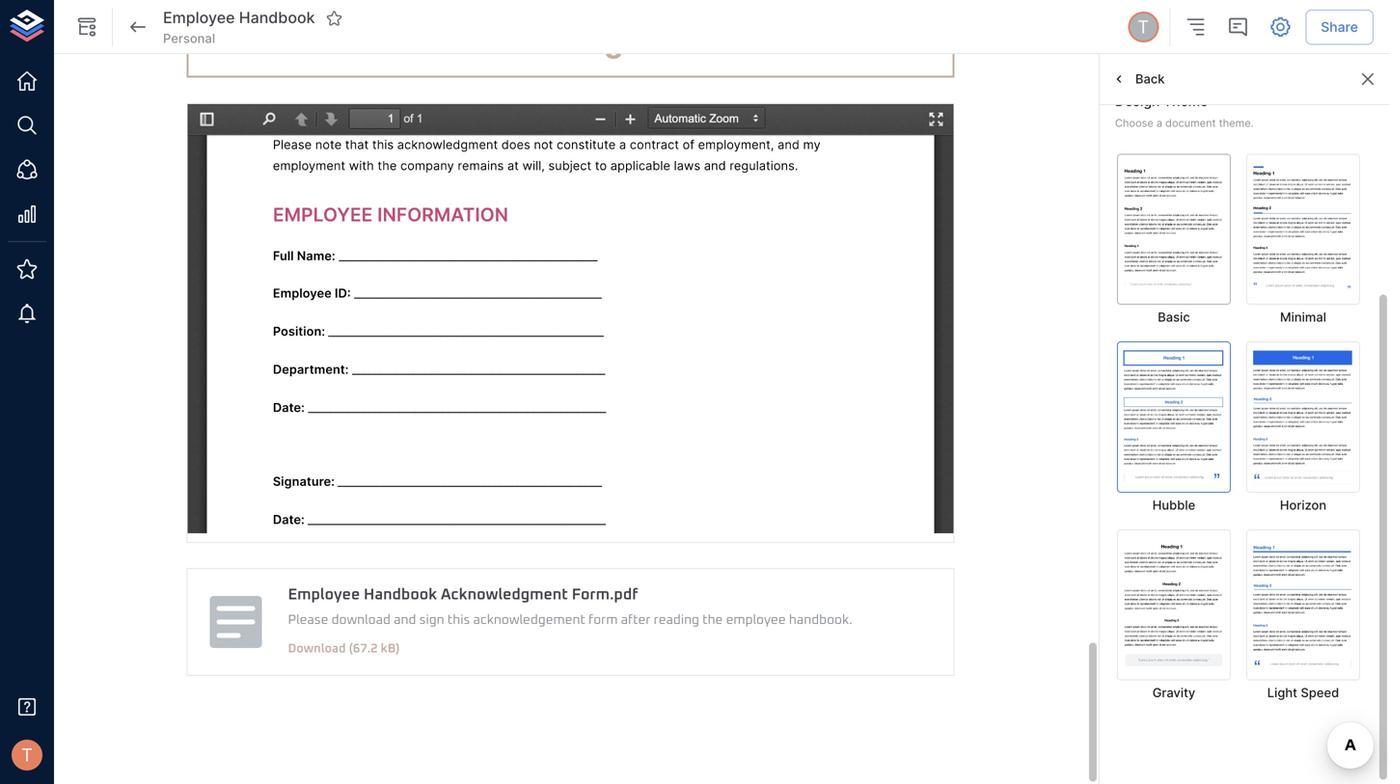 Task type: describe. For each thing, give the bounding box(es) containing it.
employee handbook
[[163, 8, 315, 27]]

reading
[[654, 614, 700, 627]]

download
[[288, 643, 346, 655]]

1 vertical spatial t
[[21, 745, 33, 766]]

speed
[[1301, 686, 1340, 701]]

please download and sign this acknowledgement form after reading the employee handbook.
[[288, 614, 853, 627]]

a
[[1157, 117, 1163, 129]]

document
[[1166, 117, 1216, 129]]

employee for employee handbook acknowledgment form.pdf
[[288, 588, 360, 603]]

design theme choose a document theme.
[[1116, 93, 1254, 129]]

back button
[[1108, 64, 1170, 94]]

kb
[[381, 643, 396, 655]]

(
[[349, 643, 353, 655]]

comments image
[[1227, 15, 1250, 39]]

table of contents image
[[1184, 15, 1208, 39]]

)
[[396, 643, 400, 655]]

light
[[1268, 686, 1298, 701]]

basic
[[1158, 310, 1191, 325]]

share button
[[1306, 9, 1374, 45]]

gravity
[[1153, 686, 1196, 701]]

0 vertical spatial acknowledgment
[[439, 23, 703, 60]]

form.pdf
[[572, 588, 639, 603]]

0 horizontal spatial t button
[[6, 734, 48, 777]]

67.2
[[353, 643, 378, 655]]

employee handbook acknowledgment form.pdf
[[288, 588, 639, 603]]

form
[[589, 614, 618, 627]]

design
[[1116, 93, 1160, 109]]

personal
[[163, 31, 215, 46]]



Task type: vqa. For each thing, say whether or not it's contained in the screenshot.
second Password password field from the bottom of the page
no



Task type: locate. For each thing, give the bounding box(es) containing it.
handbook up and
[[364, 588, 437, 603]]

share
[[1321, 19, 1359, 35]]

t button
[[1126, 9, 1162, 45], [6, 734, 48, 777]]

0 vertical spatial t
[[1138, 16, 1150, 37]]

light speed
[[1268, 686, 1340, 701]]

theme.
[[1219, 117, 1254, 129]]

t
[[1138, 16, 1150, 37], [21, 745, 33, 766]]

1 horizontal spatial employee
[[288, 588, 360, 603]]

handbook.
[[789, 614, 853, 627]]

minimal
[[1281, 310, 1327, 325]]

sign
[[419, 614, 445, 627]]

0 horizontal spatial handbook
[[239, 8, 315, 27]]

1 horizontal spatial t button
[[1126, 9, 1162, 45]]

the
[[703, 614, 723, 627]]

1 horizontal spatial t
[[1138, 16, 1150, 37]]

employee up please at the bottom left
[[288, 588, 360, 603]]

employee
[[726, 614, 786, 627]]

this
[[448, 614, 470, 627]]

handbook
[[239, 8, 315, 27], [364, 588, 437, 603]]

horizon
[[1281, 498, 1327, 513]]

0 horizontal spatial t
[[21, 745, 33, 766]]

1 horizontal spatial handbook
[[364, 588, 437, 603]]

0 vertical spatial employee
[[163, 8, 235, 27]]

favorite image
[[326, 10, 343, 27]]

and
[[394, 614, 416, 627]]

handbook for employee handbook
[[239, 8, 315, 27]]

after
[[621, 614, 651, 627]]

1 vertical spatial handbook
[[364, 588, 437, 603]]

go back image
[[126, 15, 150, 39]]

acknowledgment
[[439, 23, 703, 60], [441, 588, 568, 603]]

1 vertical spatial employee
[[288, 588, 360, 603]]

hubble
[[1153, 498, 1196, 513]]

theme
[[1164, 93, 1209, 109]]

download
[[332, 614, 391, 627]]

back
[[1136, 72, 1165, 86]]

handbook left "favorite" image
[[239, 8, 315, 27]]

download ( 67.2 kb )
[[288, 643, 400, 655]]

settings image
[[1269, 15, 1292, 39]]

employee for employee handbook
[[163, 8, 235, 27]]

1 vertical spatial acknowledgment
[[441, 588, 568, 603]]

acknowledgement
[[473, 614, 586, 627]]

0 vertical spatial handbook
[[239, 8, 315, 27]]

1 vertical spatial t button
[[6, 734, 48, 777]]

show wiki image
[[75, 15, 98, 39]]

please
[[288, 614, 328, 627]]

0 vertical spatial t button
[[1126, 9, 1162, 45]]

employee
[[163, 8, 235, 27], [288, 588, 360, 603]]

handbook for employee handbook acknowledgment form.pdf
[[364, 588, 437, 603]]

choose
[[1116, 117, 1154, 129]]

employee up personal
[[163, 8, 235, 27]]

0 horizontal spatial employee
[[163, 8, 235, 27]]

personal link
[[163, 30, 215, 47]]



